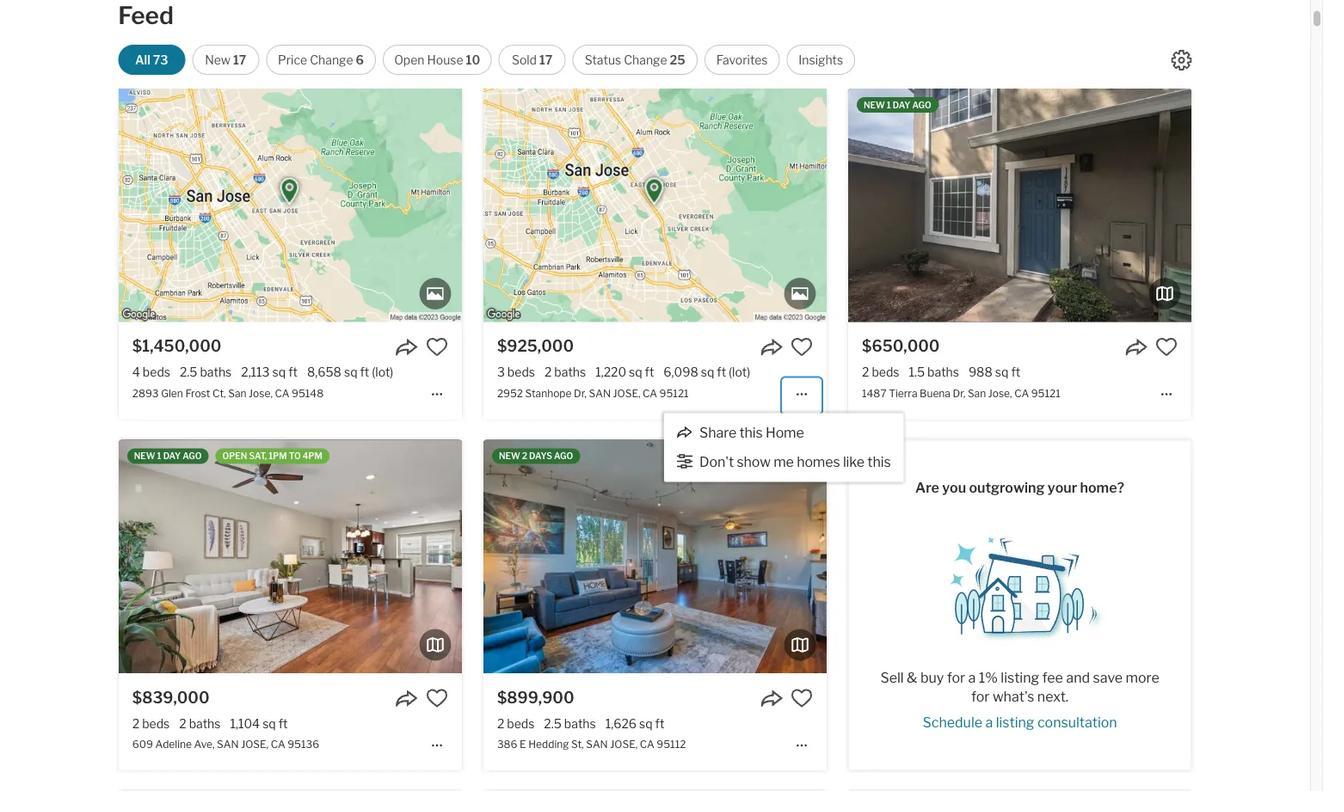 Task type: locate. For each thing, give the bounding box(es) containing it.
1 favorite button checkbox from the left
[[791, 336, 813, 358]]

don't
[[700, 454, 734, 471]]

status change 25
[[585, 52, 685, 67]]

0 horizontal spatial 2.5
[[180, 365, 197, 380]]

beds up 1487
[[872, 365, 900, 380]]

sq for $650,000
[[995, 365, 1009, 380]]

2.5 baths up frost at the left of the page
[[180, 365, 232, 380]]

sq right 988 at the top of the page
[[995, 365, 1009, 380]]

this up the show at right bottom
[[740, 425, 763, 441]]

jose,
[[613, 387, 641, 400], [241, 739, 269, 751], [610, 739, 638, 751]]

1 horizontal spatial 2.5
[[544, 717, 562, 731]]

2 up 1487
[[862, 365, 869, 380]]

dialog
[[664, 414, 904, 482]]

1 horizontal spatial day
[[893, 100, 911, 110]]

baths up ave,
[[189, 717, 221, 731]]

2 horizontal spatial 2 beds
[[862, 365, 900, 380]]

change left 25
[[624, 52, 667, 67]]

2.5 up hedding
[[544, 717, 562, 731]]

2
[[545, 365, 552, 380], [862, 365, 869, 380], [522, 451, 527, 462], [132, 717, 140, 731], [179, 717, 186, 731], [497, 717, 504, 731]]

new
[[864, 100, 885, 110], [134, 451, 155, 462], [499, 451, 520, 462]]

beds right 4
[[143, 365, 170, 380]]

dr, right stanhope
[[574, 387, 587, 400]]

to
[[289, 451, 301, 462]]

0 horizontal spatial day
[[163, 451, 181, 462]]

schedule
[[923, 715, 983, 731]]

2.5 for $899,900
[[544, 717, 562, 731]]

2 beds up e
[[497, 717, 535, 731]]

new for $650,000
[[864, 100, 885, 110]]

2.5 baths
[[180, 365, 232, 380], [544, 717, 596, 731]]

sq
[[272, 365, 286, 380], [344, 365, 358, 380], [629, 365, 642, 380], [701, 365, 714, 380], [995, 365, 1009, 380], [263, 717, 276, 731], [639, 717, 653, 731]]

1 vertical spatial listing
[[996, 715, 1035, 731]]

san right ave,
[[217, 739, 239, 751]]

0 horizontal spatial 2 beds
[[132, 717, 170, 731]]

jose,
[[249, 387, 273, 400], [988, 387, 1012, 400]]

new 2 days ago
[[499, 451, 573, 462]]

$839,000
[[132, 688, 210, 707]]

photo of 1487 tierra buena dr, san jose, ca 95121 image
[[848, 89, 1192, 322], [1192, 89, 1323, 322]]

1 san from the left
[[228, 387, 247, 400]]

1 for $650,000
[[887, 100, 891, 110]]

1 horizontal spatial favorite button checkbox
[[1156, 336, 1178, 358]]

17 right the "new"
[[233, 52, 246, 67]]

dr,
[[574, 387, 587, 400], [953, 387, 966, 400]]

2 photo of 1487 tierra buena dr, san jose, ca 95121 image from the left
[[1192, 89, 1323, 322]]

sq right 2,113
[[272, 365, 286, 380]]

1 vertical spatial a
[[986, 715, 993, 731]]

1 vertical spatial 2.5
[[544, 717, 562, 731]]

show
[[737, 454, 771, 471]]

1 horizontal spatial (lot)
[[729, 365, 750, 380]]

this right 'like'
[[868, 454, 891, 471]]

change inside price change radio
[[310, 52, 353, 67]]

feed
[[118, 1, 174, 30]]

baths for $1,450,000
[[200, 365, 232, 380]]

new for $839,000
[[134, 451, 155, 462]]

1487 tierra buena dr, san jose, ca 95121
[[862, 387, 1061, 400]]

0 vertical spatial 2 baths
[[545, 365, 586, 380]]

ca for $1,450,000
[[275, 387, 290, 400]]

a left 1%
[[968, 670, 976, 687]]

beds for $925,000
[[508, 365, 535, 380]]

baths up st,
[[564, 717, 596, 731]]

0 vertical spatial listing
[[1001, 670, 1040, 687]]

dr, right buena
[[953, 387, 966, 400]]

1 horizontal spatial san
[[968, 387, 986, 400]]

ft up the 95112
[[655, 717, 665, 731]]

jose, down 1,104 sq ft
[[241, 739, 269, 751]]

0 vertical spatial for
[[947, 670, 966, 687]]

1 (lot) from the left
[[372, 365, 394, 380]]

change left 6
[[310, 52, 353, 67]]

1 horizontal spatial ago
[[554, 451, 573, 462]]

ft for $925,000
[[645, 365, 654, 380]]

for right the buy
[[947, 670, 966, 687]]

&
[[907, 670, 918, 687]]

0 horizontal spatial new 1 day ago
[[134, 451, 202, 462]]

favorite button image
[[426, 336, 448, 358], [791, 336, 813, 358], [1156, 336, 1178, 358], [426, 687, 448, 710], [791, 687, 813, 710]]

1 vertical spatial this
[[868, 454, 891, 471]]

1 for $839,000
[[157, 451, 161, 462]]

0 horizontal spatial ago
[[183, 451, 202, 462]]

jose, for $1,450,000
[[249, 387, 273, 400]]

0 horizontal spatial dr,
[[574, 387, 587, 400]]

0 horizontal spatial san
[[228, 387, 247, 400]]

all 73
[[135, 52, 168, 67]]

st,
[[571, 739, 584, 751]]

2 beds
[[862, 365, 900, 380], [132, 717, 170, 731], [497, 717, 535, 731]]

0 horizontal spatial 1
[[157, 451, 161, 462]]

baths up stanhope
[[554, 365, 586, 380]]

1 horizontal spatial this
[[868, 454, 891, 471]]

are
[[916, 480, 939, 496]]

ft up 95148
[[288, 365, 298, 380]]

17 inside new radio
[[233, 52, 246, 67]]

2.5 for $1,450,000
[[180, 365, 197, 380]]

san right 'ct,'
[[228, 387, 247, 400]]

1 jose, from the left
[[249, 387, 273, 400]]

1 horizontal spatial dr,
[[953, 387, 966, 400]]

beds right 3
[[508, 365, 535, 380]]

jose, down '1,220 sq ft'
[[613, 387, 641, 400]]

1 horizontal spatial 2.5 baths
[[544, 717, 596, 731]]

photo of 386 e hedding st, san jose, ca 95112 image
[[483, 440, 827, 674], [827, 440, 1170, 674]]

1 photo of 386 e hedding st, san jose, ca 95112 image from the left
[[483, 440, 827, 674]]

0 vertical spatial 2.5
[[180, 365, 197, 380]]

for
[[947, 670, 966, 687], [971, 689, 990, 705]]

1 17 from the left
[[233, 52, 246, 67]]

this
[[740, 425, 763, 441], [868, 454, 891, 471]]

beds up 609
[[142, 717, 170, 731]]

1,104 sq ft
[[230, 717, 288, 731]]

2 beds up 1487
[[862, 365, 900, 380]]

2 17 from the left
[[539, 52, 553, 67]]

you
[[942, 480, 966, 496]]

san
[[589, 387, 611, 400], [217, 739, 239, 751], [586, 739, 608, 751]]

2952
[[497, 387, 523, 400]]

ft
[[288, 365, 298, 380], [360, 365, 369, 380], [645, 365, 654, 380], [717, 365, 726, 380], [1011, 365, 1021, 380], [279, 717, 288, 731], [655, 717, 665, 731]]

0 horizontal spatial (lot)
[[372, 365, 394, 380]]

0 horizontal spatial this
[[740, 425, 763, 441]]

option group
[[118, 45, 855, 75]]

ca
[[275, 387, 290, 400], [643, 387, 657, 400], [1015, 387, 1029, 400], [271, 739, 285, 751], [640, 739, 655, 751]]

what's
[[993, 689, 1035, 705]]

day
[[893, 100, 911, 110], [163, 451, 181, 462]]

change inside the status change radio
[[624, 52, 667, 67]]

baths up buena
[[928, 365, 959, 380]]

2 (lot) from the left
[[729, 365, 750, 380]]

2 change from the left
[[624, 52, 667, 67]]

sell
[[881, 670, 904, 687]]

beds
[[143, 365, 170, 380], [508, 365, 535, 380], [872, 365, 900, 380], [142, 717, 170, 731], [507, 717, 535, 731]]

schedule a listing consultation
[[923, 715, 1117, 731]]

share this home button
[[676, 425, 805, 441]]

0 horizontal spatial change
[[310, 52, 353, 67]]

sq right the 1,220
[[629, 365, 642, 380]]

988
[[969, 365, 993, 380]]

sq right 1,626
[[639, 717, 653, 731]]

favorite button image for $650,000
[[1156, 336, 1178, 358]]

17 inside 'sold' radio
[[539, 52, 553, 67]]

(lot)
[[372, 365, 394, 380], [729, 365, 750, 380]]

2.5 baths up st,
[[544, 717, 596, 731]]

change for 6
[[310, 52, 353, 67]]

2 beds for $650,000
[[862, 365, 900, 380]]

1 horizontal spatial new 1 day ago
[[864, 100, 932, 110]]

for down 1%
[[971, 689, 990, 705]]

glen
[[161, 387, 183, 400]]

favorite button checkbox
[[791, 336, 813, 358], [1156, 336, 1178, 358]]

0 vertical spatial 2.5 baths
[[180, 365, 232, 380]]

1,104
[[230, 717, 260, 731]]

0 horizontal spatial 17
[[233, 52, 246, 67]]

1 horizontal spatial a
[[986, 715, 993, 731]]

2 up stanhope
[[545, 365, 552, 380]]

don't show me homes like this button
[[676, 454, 892, 471]]

a inside sell & buy for a 1% listing fee and save more for what's next.
[[968, 670, 976, 687]]

save
[[1093, 670, 1123, 687]]

ft up 95136
[[279, 717, 288, 731]]

2 horizontal spatial new
[[864, 100, 885, 110]]

0 vertical spatial new 1 day ago
[[864, 100, 932, 110]]

san for $650,000
[[968, 387, 986, 400]]

photo of 609 adeline ave, san jose, ca 95136 image
[[119, 440, 462, 674], [462, 440, 805, 674]]

1
[[887, 100, 891, 110], [157, 451, 161, 462]]

2 favorite button checkbox from the left
[[1156, 336, 1178, 358]]

open
[[394, 52, 425, 67]]

listing down what's
[[996, 715, 1035, 731]]

new 1 day ago
[[864, 100, 932, 110], [134, 451, 202, 462]]

2.5 baths for $899,900
[[544, 717, 596, 731]]

listing up what's
[[1001, 670, 1040, 687]]

386 e hedding st, san jose, ca 95112
[[497, 739, 686, 751]]

ca left the 95112
[[640, 739, 655, 751]]

jose, down the 988 sq ft
[[988, 387, 1012, 400]]

2.5 up frost at the left of the page
[[180, 365, 197, 380]]

1 change from the left
[[310, 52, 353, 67]]

2.5
[[180, 365, 197, 380], [544, 717, 562, 731]]

san
[[228, 387, 247, 400], [968, 387, 986, 400]]

new 1 day ago for $839,000
[[134, 451, 202, 462]]

8,658 sq ft (lot)
[[307, 365, 394, 380]]

17 for new 17
[[233, 52, 246, 67]]

baths up 'ct,'
[[200, 365, 232, 380]]

0 horizontal spatial 2.5 baths
[[180, 365, 232, 380]]

73
[[153, 52, 168, 67]]

0 horizontal spatial a
[[968, 670, 976, 687]]

1 horizontal spatial 2 baths
[[545, 365, 586, 380]]

new for $899,900
[[499, 451, 520, 462]]

share
[[700, 425, 737, 441]]

2 san from the left
[[968, 387, 986, 400]]

sq right 6,098 in the top of the page
[[701, 365, 714, 380]]

1 horizontal spatial 95121
[[1031, 387, 1061, 400]]

2 beds up 609
[[132, 717, 170, 731]]

609
[[132, 739, 153, 751]]

day for $650,000
[[893, 100, 911, 110]]

sq right 1,104
[[263, 717, 276, 731]]

ago
[[912, 100, 932, 110], [183, 451, 202, 462], [554, 451, 573, 462]]

san down 988 at the top of the page
[[968, 387, 986, 400]]

1 horizontal spatial 1
[[887, 100, 891, 110]]

2 dr, from the left
[[953, 387, 966, 400]]

(lot) for $1,450,000
[[372, 365, 394, 380]]

0 vertical spatial day
[[893, 100, 911, 110]]

san right st,
[[586, 739, 608, 751]]

san down the 1,220
[[589, 387, 611, 400]]

1 horizontal spatial jose,
[[988, 387, 1012, 400]]

jose, down 2,113
[[249, 387, 273, 400]]

4 beds
[[132, 365, 170, 380]]

1 vertical spatial 1
[[157, 451, 161, 462]]

1 horizontal spatial 2 beds
[[497, 717, 535, 731]]

ft for $899,900
[[655, 717, 665, 731]]

1 vertical spatial for
[[971, 689, 990, 705]]

Insights radio
[[787, 45, 855, 75]]

change for 25
[[624, 52, 667, 67]]

favorite button checkbox
[[426, 336, 448, 358], [426, 687, 448, 710], [791, 687, 813, 710]]

2893 glen frost ct, san jose, ca 95148 image
[[119, 89, 462, 322]]

ago for $650,000
[[912, 100, 932, 110]]

option group containing all
[[118, 45, 855, 75]]

2893 glen frost ct, san jose, ca 95148
[[132, 387, 324, 400]]

0 horizontal spatial new
[[134, 451, 155, 462]]

95148
[[292, 387, 324, 400]]

ca down the 2,113 sq ft
[[275, 387, 290, 400]]

Open House radio
[[383, 45, 492, 75]]

2 jose, from the left
[[988, 387, 1012, 400]]

0 vertical spatial 1
[[887, 100, 891, 110]]

ago for $899,900
[[554, 451, 573, 462]]

2 baths up ave,
[[179, 717, 221, 731]]

ft for $650,000
[[1011, 365, 1021, 380]]

All radio
[[118, 45, 185, 75]]

0 horizontal spatial 95121
[[660, 387, 689, 400]]

price change 6
[[278, 52, 364, 67]]

6,098
[[664, 365, 698, 380]]

0 horizontal spatial jose,
[[249, 387, 273, 400]]

0 vertical spatial a
[[968, 670, 976, 687]]

(lot) right 6,098 in the top of the page
[[729, 365, 750, 380]]

ca down the 988 sq ft
[[1015, 387, 1029, 400]]

listing inside sell & buy for a 1% listing fee and save more for what's next.
[[1001, 670, 1040, 687]]

Status Change radio
[[573, 45, 698, 75]]

0 horizontal spatial favorite button checkbox
[[791, 336, 813, 358]]

2 photo of 609 adeline ave, san jose, ca 95136 image from the left
[[462, 440, 805, 674]]

17 right sold
[[539, 52, 553, 67]]

0 vertical spatial this
[[740, 425, 763, 441]]

ft right 988 at the top of the page
[[1011, 365, 1021, 380]]

1 vertical spatial 2 baths
[[179, 717, 221, 731]]

ago for $839,000
[[183, 451, 202, 462]]

status
[[585, 52, 621, 67]]

ft left 6,098 in the top of the page
[[645, 365, 654, 380]]

0 horizontal spatial 2 baths
[[179, 717, 221, 731]]

1 vertical spatial new 1 day ago
[[134, 451, 202, 462]]

1 vertical spatial 2.5 baths
[[544, 717, 596, 731]]

a down what's
[[986, 715, 993, 731]]

consultation
[[1038, 715, 1117, 731]]

17
[[233, 52, 246, 67], [539, 52, 553, 67]]

sq right 8,658 in the top of the page
[[344, 365, 358, 380]]

1 vertical spatial day
[[163, 451, 181, 462]]

sq for $899,900
[[639, 717, 653, 731]]

(lot) for $925,000
[[729, 365, 750, 380]]

386
[[497, 739, 518, 751]]

beds up e
[[507, 717, 535, 731]]

2,113
[[241, 365, 270, 380]]

(lot) right 8,658 in the top of the page
[[372, 365, 394, 380]]

san for $839,000
[[217, 739, 239, 751]]

1 horizontal spatial new
[[499, 451, 520, 462]]

Sold radio
[[499, 45, 566, 75]]

2 baths up stanhope
[[545, 365, 586, 380]]

2 beds for $899,900
[[497, 717, 535, 731]]

1 horizontal spatial 17
[[539, 52, 553, 67]]

home?
[[1080, 480, 1125, 496]]

dialog containing share this home
[[664, 414, 904, 482]]

a
[[968, 670, 976, 687], [986, 715, 993, 731]]

1 horizontal spatial change
[[624, 52, 667, 67]]

2 horizontal spatial ago
[[912, 100, 932, 110]]



Task type: vqa. For each thing, say whether or not it's contained in the screenshot.
top for
yes



Task type: describe. For each thing, give the bounding box(es) containing it.
sat,
[[249, 451, 267, 462]]

jose, down 1,626
[[610, 739, 638, 751]]

1pm
[[269, 451, 287, 462]]

baths for $925,000
[[554, 365, 586, 380]]

$1,450,000
[[132, 337, 221, 356]]

2,113 sq ft
[[241, 365, 298, 380]]

10
[[466, 52, 480, 67]]

4pm
[[303, 451, 323, 462]]

95112
[[657, 739, 686, 751]]

favorite button image for $839,000
[[426, 687, 448, 710]]

home
[[766, 425, 804, 441]]

jose, for $839,000
[[241, 739, 269, 751]]

$650,000
[[862, 337, 940, 356]]

don't show me homes like this
[[700, 454, 891, 471]]

8,658
[[307, 365, 342, 380]]

open sat, 1pm to 4pm
[[222, 451, 323, 462]]

3
[[497, 365, 505, 380]]

6
[[356, 52, 364, 67]]

1 photo of 609 adeline ave, san jose, ca 95136 image from the left
[[119, 440, 462, 674]]

2893
[[132, 387, 159, 400]]

New radio
[[192, 45, 259, 75]]

ct,
[[213, 387, 226, 400]]

your
[[1048, 480, 1077, 496]]

favorite button checkbox for $1,450,000
[[426, 336, 448, 358]]

Favorites radio
[[705, 45, 780, 75]]

2952 stanhope dr, san jose, ca 95121
[[497, 387, 689, 400]]

2 up adeline
[[179, 717, 186, 731]]

Price Change radio
[[266, 45, 376, 75]]

jose, for $650,000
[[988, 387, 1012, 400]]

are you outgrowing your home?
[[916, 480, 1125, 496]]

me
[[774, 454, 794, 471]]

sold 17
[[512, 52, 553, 67]]

2 up 386
[[497, 717, 504, 731]]

sq for $839,000
[[263, 717, 276, 731]]

sold
[[512, 52, 537, 67]]

25
[[670, 52, 685, 67]]

sq for $1,450,000
[[272, 365, 286, 380]]

favorite button checkbox for $650,000
[[1156, 336, 1178, 358]]

jose, for $925,000
[[613, 387, 641, 400]]

ft for $839,000
[[279, 717, 288, 731]]

2 beds for $839,000
[[132, 717, 170, 731]]

more
[[1126, 670, 1160, 687]]

san for $925,000
[[589, 387, 611, 400]]

ave,
[[194, 739, 215, 751]]

4
[[132, 365, 140, 380]]

house
[[427, 52, 463, 67]]

2 95121 from the left
[[1031, 387, 1061, 400]]

sq for $925,000
[[629, 365, 642, 380]]

san for $1,450,000
[[228, 387, 247, 400]]

stanhope
[[525, 387, 572, 400]]

beds for $899,900
[[507, 717, 535, 731]]

ft right 8,658 in the top of the page
[[360, 365, 369, 380]]

2952 stanhope dr, san jose, ca 95121 image
[[483, 89, 827, 322]]

1%
[[979, 670, 998, 687]]

adeline
[[155, 739, 192, 751]]

beds for $650,000
[[872, 365, 900, 380]]

favorite button image for $1,450,000
[[426, 336, 448, 358]]

all
[[135, 52, 150, 67]]

1.5
[[909, 365, 925, 380]]

0 horizontal spatial for
[[947, 670, 966, 687]]

like
[[843, 454, 865, 471]]

ca left 95136
[[271, 739, 285, 751]]

buena
[[920, 387, 951, 400]]

favorite button checkbox for $925,000
[[791, 336, 813, 358]]

day for $839,000
[[163, 451, 181, 462]]

baths for $650,000
[[928, 365, 959, 380]]

favorite button image for $925,000
[[791, 336, 813, 358]]

95136
[[288, 739, 319, 751]]

ca for $899,900
[[640, 739, 655, 751]]

open house 10
[[394, 52, 480, 67]]

hedding
[[528, 739, 569, 751]]

2 left days
[[522, 451, 527, 462]]

buy
[[921, 670, 944, 687]]

1 photo of 1487 tierra buena dr, san jose, ca 95121 image from the left
[[848, 89, 1192, 322]]

frost
[[185, 387, 210, 400]]

favorite button checkbox for $899,900
[[791, 687, 813, 710]]

1,626 sq ft
[[605, 717, 665, 731]]

and
[[1066, 670, 1090, 687]]

e
[[520, 739, 526, 751]]

1.5 baths
[[909, 365, 959, 380]]

2 photo of 386 e hedding st, san jose, ca 95112 image from the left
[[827, 440, 1170, 674]]

days
[[529, 451, 552, 462]]

outgrowing
[[969, 480, 1045, 496]]

insights
[[799, 52, 843, 67]]

fee
[[1042, 670, 1063, 687]]

favorite button image for $899,900
[[791, 687, 813, 710]]

ca for $650,000
[[1015, 387, 1029, 400]]

1,220
[[596, 365, 626, 380]]

new 1 day ago for $650,000
[[864, 100, 932, 110]]

1 dr, from the left
[[574, 387, 587, 400]]

$925,000
[[497, 337, 574, 356]]

open
[[222, 451, 247, 462]]

1 95121 from the left
[[660, 387, 689, 400]]

baths for $899,900
[[564, 717, 596, 731]]

next.
[[1038, 689, 1069, 705]]

baths for $839,000
[[189, 717, 221, 731]]

new
[[205, 52, 231, 67]]

beds for $1,450,000
[[143, 365, 170, 380]]

price
[[278, 52, 307, 67]]

988 sq ft
[[969, 365, 1021, 380]]

1487
[[862, 387, 887, 400]]

$899,900
[[497, 688, 574, 707]]

2.5 baths for $1,450,000
[[180, 365, 232, 380]]

ft right 6,098 in the top of the page
[[717, 365, 726, 380]]

ca down '1,220 sq ft'
[[643, 387, 657, 400]]

ft for $1,450,000
[[288, 365, 298, 380]]

homes
[[797, 454, 840, 471]]

2 baths for $839,000
[[179, 717, 221, 731]]

1 horizontal spatial for
[[971, 689, 990, 705]]

3 beds
[[497, 365, 535, 380]]

favorite button checkbox for $839,000
[[426, 687, 448, 710]]

beds for $839,000
[[142, 717, 170, 731]]

609 adeline ave, san jose, ca 95136
[[132, 739, 319, 751]]

1,220 sq ft
[[596, 365, 654, 380]]

2 baths for $925,000
[[545, 365, 586, 380]]

new 17
[[205, 52, 246, 67]]

tierra
[[889, 387, 918, 400]]

sell & buy for a 1% listing fee and save more for what's next.
[[881, 670, 1160, 705]]

6,098 sq ft (lot)
[[664, 365, 750, 380]]

favorites
[[716, 52, 768, 67]]

1,626
[[605, 717, 637, 731]]

an image of a house image
[[934, 525, 1106, 642]]

2 up 609
[[132, 717, 140, 731]]

17 for sold 17
[[539, 52, 553, 67]]



